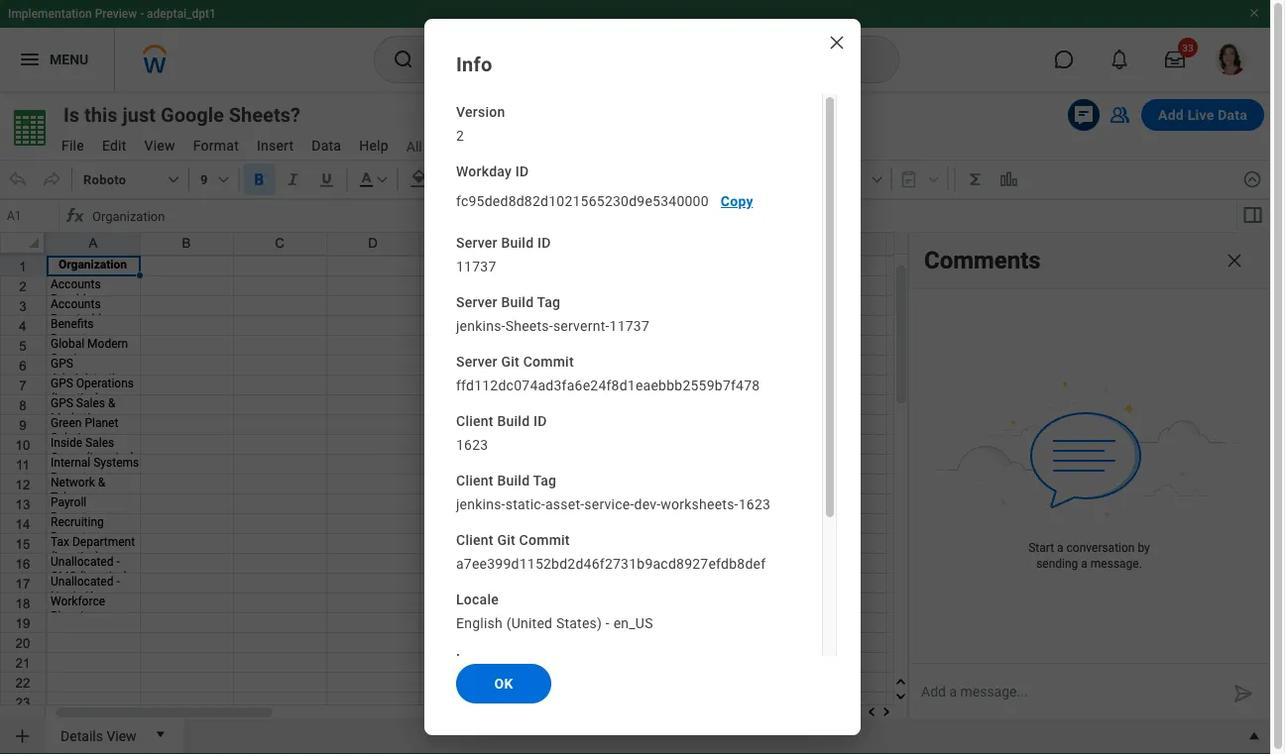 Task type: describe. For each thing, give the bounding box(es) containing it.
send image
[[1232, 682, 1256, 706]]

this
[[84, 103, 118, 126]]

sending
[[1037, 557, 1078, 571]]

- inside locale english (united states) - en_us
[[606, 615, 610, 632]]

fc95ded8d82d1021565230d9e5340000
[[456, 193, 709, 209]]

notifications large image
[[1110, 50, 1130, 69]]

0 vertical spatial id
[[516, 163, 529, 180]]

2
[[456, 127, 464, 144]]

toolbar container region
[[0, 160, 1235, 199]]

jenkins- for server
[[456, 318, 506, 334]]

implementation preview -   adeptai_dpt1
[[8, 7, 216, 21]]

x image inside comments region
[[1225, 251, 1245, 271]]

menus menu bar
[[52, 132, 399, 160]]

data
[[1218, 107, 1248, 123]]

server for server build tag jenkins-sheets-servernt-11737
[[456, 294, 498, 310]]

server git commit element
[[456, 376, 814, 396]]

build for client build id
[[497, 413, 530, 429]]

is this just google sheets? button
[[54, 101, 336, 129]]

italics image
[[283, 170, 303, 189]]

is this just google sheets?
[[63, 103, 300, 126]]

client build id 1623
[[456, 413, 547, 453]]

search image
[[392, 48, 416, 71]]

workday id element
[[456, 185, 814, 217]]

client git commit element
[[456, 554, 814, 574]]

underline image
[[317, 170, 337, 189]]

11737 inside server build id 11737
[[456, 258, 496, 275]]

copy button
[[713, 185, 761, 217]]

Add a message... text field
[[909, 665, 1226, 720]]

profile logan mcneil element
[[1203, 38, 1259, 81]]

implementation preview -   adeptai_dpt1 banner
[[0, 0, 1271, 91]]

id for server build id
[[538, 235, 551, 251]]

view
[[106, 729, 136, 745]]

commit for server git commit
[[523, 354, 574, 370]]

details view button
[[53, 719, 144, 751]]

1623 inside the client build tag jenkins-static-asset-service-dev-worksheets-1623
[[739, 496, 771, 513]]

build for server build tag
[[501, 294, 534, 310]]

preview
[[95, 7, 137, 21]]

are
[[482, 138, 501, 155]]

build for client build tag
[[497, 473, 530, 489]]

sheets?
[[229, 103, 300, 126]]

autosum image
[[966, 170, 986, 189]]

1623 inside client build id 1623
[[456, 437, 488, 453]]

ffd112dc074ad3fa6e24f8d1eaebbb2559b7f478
[[456, 377, 760, 394]]

service-
[[584, 496, 634, 513]]

server for server build id 11737
[[456, 235, 498, 251]]

en_us
[[614, 615, 653, 632]]

formula editor image
[[1241, 203, 1265, 227]]

conversation
[[1067, 541, 1135, 555]]

all changes are saved automatically
[[406, 138, 628, 155]]

client for client build tag jenkins-static-asset-service-dev-worksheets-1623
[[456, 473, 494, 489]]

eraser image
[[843, 170, 863, 189]]

comments
[[924, 246, 1041, 275]]

fx image
[[63, 204, 87, 228]]

a7ee399d1152bd2d46f2731b9acd8927efdb8def
[[456, 556, 766, 572]]

details
[[61, 729, 103, 745]]

add live data
[[1158, 107, 1248, 123]]

locale english (united states) - en_us
[[456, 592, 653, 632]]

dev-
[[634, 496, 661, 513]]

x image inside the info dialog
[[827, 33, 847, 53]]

chart image
[[999, 170, 1019, 189]]

workday
[[456, 163, 512, 180]]

is
[[63, 103, 79, 126]]

locale element
[[456, 614, 814, 634]]

server build id 11737
[[456, 235, 551, 275]]

git for client
[[497, 532, 516, 549]]



Task type: locate. For each thing, give the bounding box(es) containing it.
1 vertical spatial -
[[606, 615, 610, 632]]

ok
[[494, 676, 513, 693]]

live
[[1188, 107, 1214, 123]]

0 horizontal spatial a
[[1057, 541, 1064, 555]]

commit down static-
[[519, 532, 570, 549]]

2 jenkins- from the top
[[456, 496, 506, 513]]

client build tag element
[[456, 495, 814, 515]]

commit down sheets-
[[523, 354, 574, 370]]

all
[[406, 138, 422, 155]]

server git commit ffd112dc074ad3fa6e24f8d1eaebbb2559b7f478
[[456, 354, 760, 394]]

id down "fc95ded8d82d1021565230d9e5340000"
[[538, 235, 551, 251]]

1 horizontal spatial a
[[1081, 557, 1088, 571]]

client inside client git commit a7ee399d1152bd2d46f2731b9acd8927efdb8def
[[456, 532, 494, 549]]

start
[[1029, 541, 1054, 555]]

activity stream image
[[1072, 103, 1096, 127]]

tag inside server build tag jenkins-sheets-servernt-11737
[[537, 294, 561, 310]]

implementation
[[8, 7, 92, 21]]

client
[[456, 413, 494, 429], [456, 473, 494, 489], [456, 532, 494, 549]]

tag up sheets-
[[537, 294, 561, 310]]

server inside server git commit ffd112dc074ad3fa6e24f8d1eaebbb2559b7f478
[[456, 354, 498, 370]]

commit for client git commit
[[519, 532, 570, 549]]

None text field
[[2, 202, 59, 230]]

client for client build id 1623
[[456, 413, 494, 429]]

jenkins-
[[456, 318, 506, 334], [456, 496, 506, 513]]

client build id element
[[456, 435, 814, 455]]

start a conversation by sending a message.
[[1029, 541, 1150, 571]]

english
[[456, 615, 503, 632]]

version 2
[[456, 104, 505, 144]]

0 vertical spatial jenkins-
[[456, 318, 506, 334]]

1 vertical spatial id
[[538, 235, 551, 251]]

0 vertical spatial tag
[[537, 294, 561, 310]]

1 vertical spatial client
[[456, 473, 494, 489]]

application
[[909, 665, 1270, 720]]

inbox large image
[[1165, 50, 1185, 69]]

add
[[1158, 107, 1184, 123]]

media classroom image
[[1108, 103, 1132, 127]]

0 vertical spatial git
[[501, 354, 520, 370]]

0 horizontal spatial 11737
[[456, 258, 496, 275]]

0 vertical spatial server
[[456, 235, 498, 251]]

2 server from the top
[[456, 294, 498, 310]]

client for client git commit a7ee399d1152bd2d46f2731b9acd8927efdb8def
[[456, 532, 494, 549]]

0 vertical spatial client
[[456, 413, 494, 429]]

add live data button
[[1142, 99, 1265, 131]]

by
[[1138, 541, 1150, 555]]

1 horizontal spatial 1623
[[739, 496, 771, 513]]

tag for server build tag
[[537, 294, 561, 310]]

0 vertical spatial 1623
[[456, 437, 488, 453]]

message.
[[1091, 557, 1142, 571]]

3 server from the top
[[456, 354, 498, 370]]

11737
[[456, 258, 496, 275], [610, 318, 650, 334]]

changes
[[426, 138, 478, 155]]

id
[[516, 163, 529, 180], [538, 235, 551, 251], [534, 413, 547, 429]]

id inside server build id 11737
[[538, 235, 551, 251]]

2 vertical spatial id
[[534, 413, 547, 429]]

1 horizontal spatial x image
[[1225, 251, 1245, 271]]

commit inside client git commit a7ee399d1152bd2d46f2731b9acd8927efdb8def
[[519, 532, 570, 549]]

0 vertical spatial x image
[[827, 33, 847, 53]]

client inside client build id 1623
[[456, 413, 494, 429]]

1623
[[456, 437, 488, 453], [739, 496, 771, 513]]

- inside implementation preview -   adeptai_dpt1 banner
[[140, 7, 144, 21]]

1 vertical spatial jenkins-
[[456, 496, 506, 513]]

0 horizontal spatial -
[[140, 7, 144, 21]]

tag up static-
[[533, 473, 557, 489]]

1 vertical spatial tag
[[533, 473, 557, 489]]

git
[[501, 354, 520, 370], [497, 532, 516, 549]]

0 horizontal spatial x image
[[827, 33, 847, 53]]

asset-
[[545, 496, 584, 513]]

jenkins- inside the client build tag jenkins-static-asset-service-dev-worksheets-1623
[[456, 496, 506, 513]]

all changes are saved automatically button
[[399, 137, 628, 156]]

details view
[[61, 729, 136, 745]]

sheets-
[[506, 318, 553, 334]]

2 vertical spatial client
[[456, 532, 494, 549]]

just
[[123, 103, 156, 126]]

jenkins- down server build id 11737
[[456, 318, 506, 334]]

2 client from the top
[[456, 473, 494, 489]]

(united
[[506, 615, 553, 632]]

1 jenkins- from the top
[[456, 318, 506, 334]]

1 vertical spatial git
[[497, 532, 516, 549]]

build inside server build id 11737
[[501, 235, 534, 251]]

0 vertical spatial 11737
[[456, 258, 496, 275]]

server inside server build id 11737
[[456, 235, 498, 251]]

copy
[[721, 193, 753, 210]]

a
[[1057, 541, 1064, 555], [1081, 557, 1088, 571]]

server down workday
[[456, 235, 498, 251]]

server build tag element
[[456, 316, 814, 336]]

automatically
[[544, 138, 628, 155]]

git for server
[[501, 354, 520, 370]]

a up sending
[[1057, 541, 1064, 555]]

1 vertical spatial 11737
[[610, 318, 650, 334]]

git down sheets-
[[501, 354, 520, 370]]

jenkins- for client
[[456, 496, 506, 513]]

a down conversation
[[1081, 557, 1088, 571]]

1 vertical spatial x image
[[1225, 251, 1245, 271]]

3 client from the top
[[456, 532, 494, 549]]

11737 inside server build tag jenkins-sheets-servernt-11737
[[610, 318, 650, 334]]

server up client build id 1623
[[456, 354, 498, 370]]

1 horizontal spatial 11737
[[610, 318, 650, 334]]

1 vertical spatial commit
[[519, 532, 570, 549]]

info
[[456, 53, 492, 76]]

tag for client build tag
[[533, 473, 557, 489]]

id down saved
[[516, 163, 529, 180]]

id for client build id
[[534, 413, 547, 429]]

11737 up server build tag jenkins-sheets-servernt-11737
[[456, 258, 496, 275]]

client inside the client build tag jenkins-static-asset-service-dev-worksheets-1623
[[456, 473, 494, 489]]

adeptai_dpt1
[[147, 7, 216, 21]]

2 vertical spatial server
[[456, 354, 498, 370]]

comments region
[[909, 233, 1270, 720]]

git down static-
[[497, 532, 516, 549]]

x image
[[827, 33, 847, 53], [1225, 251, 1245, 271]]

id inside client build id 1623
[[534, 413, 547, 429]]

jenkins- down client build id 1623
[[456, 496, 506, 513]]

server for server git commit ffd112dc074ad3fa6e24f8d1eaebbb2559b7f478
[[456, 354, 498, 370]]

client git commit a7ee399d1152bd2d46f2731b9acd8927efdb8def
[[456, 532, 766, 572]]

bold image
[[250, 170, 269, 189]]

1 server from the top
[[456, 235, 498, 251]]

language
[[456, 651, 519, 668]]

1 vertical spatial server
[[456, 294, 498, 310]]

build inside the client build tag jenkins-static-asset-service-dev-worksheets-1623
[[497, 473, 530, 489]]

text wrap image
[[505, 170, 524, 189]]

0 vertical spatial a
[[1057, 541, 1064, 555]]

git inside client git commit a7ee399d1152bd2d46f2731b9acd8927efdb8def
[[497, 532, 516, 549]]

-
[[140, 7, 144, 21], [606, 615, 610, 632]]

commit inside server git commit ffd112dc074ad3fa6e24f8d1eaebbb2559b7f478
[[523, 354, 574, 370]]

version
[[456, 104, 505, 120]]

states)
[[556, 615, 602, 632]]

jenkins- inside server build tag jenkins-sheets-servernt-11737
[[456, 318, 506, 334]]

- right preview
[[140, 7, 144, 21]]

server build tag jenkins-sheets-servernt-11737
[[456, 294, 650, 334]]

worksheets-
[[661, 496, 739, 513]]

id down the ffd112dc074ad3fa6e24f8d1eaebbb2559b7f478 in the bottom of the page
[[534, 413, 547, 429]]

chevron up circle image
[[1243, 170, 1263, 189]]

static-
[[506, 496, 545, 513]]

tag
[[537, 294, 561, 310], [533, 473, 557, 489]]

1 vertical spatial a
[[1081, 557, 1088, 571]]

servernt-
[[553, 318, 610, 334]]

server down server build id 11737
[[456, 294, 498, 310]]

google
[[161, 103, 224, 126]]

grid
[[0, 232, 1285, 755]]

commit
[[523, 354, 574, 370], [519, 532, 570, 549]]

git inside server git commit ffd112dc074ad3fa6e24f8d1eaebbb2559b7f478
[[501, 354, 520, 370]]

close environment banner image
[[1249, 7, 1261, 19]]

1 vertical spatial 1623
[[739, 496, 771, 513]]

build inside client build id 1623
[[497, 413, 530, 429]]

locale
[[456, 592, 499, 608]]

ok button
[[456, 664, 551, 704]]

- left en_us
[[606, 615, 610, 632]]

build
[[501, 235, 534, 251], [501, 294, 534, 310], [497, 413, 530, 429], [497, 473, 530, 489]]

0 vertical spatial commit
[[523, 354, 574, 370]]

client build tag jenkins-static-asset-service-dev-worksheets-1623
[[456, 473, 771, 513]]

0 vertical spatial -
[[140, 7, 144, 21]]

info dialog
[[424, 19, 861, 736]]

add footer ws image
[[12, 727, 32, 747]]

0 horizontal spatial 1623
[[456, 437, 488, 453]]

tag inside the client build tag jenkins-static-asset-service-dev-worksheets-1623
[[533, 473, 557, 489]]

version element
[[456, 126, 814, 146]]

1 client from the top
[[456, 413, 494, 429]]

11737 up server git commit ffd112dc074ad3fa6e24f8d1eaebbb2559b7f478
[[610, 318, 650, 334]]

server inside server build tag jenkins-sheets-servernt-11737
[[456, 294, 498, 310]]

build for server build id
[[501, 235, 534, 251]]

build inside server build tag jenkins-sheets-servernt-11737
[[501, 294, 534, 310]]

server build id element
[[456, 257, 814, 277]]

saved
[[504, 138, 541, 155]]

server
[[456, 235, 498, 251], [456, 294, 498, 310], [456, 354, 498, 370]]

workday id
[[456, 163, 529, 180]]

1 horizontal spatial -
[[606, 615, 610, 632]]



Task type: vqa. For each thing, say whether or not it's contained in the screenshot.
fx image
yes



